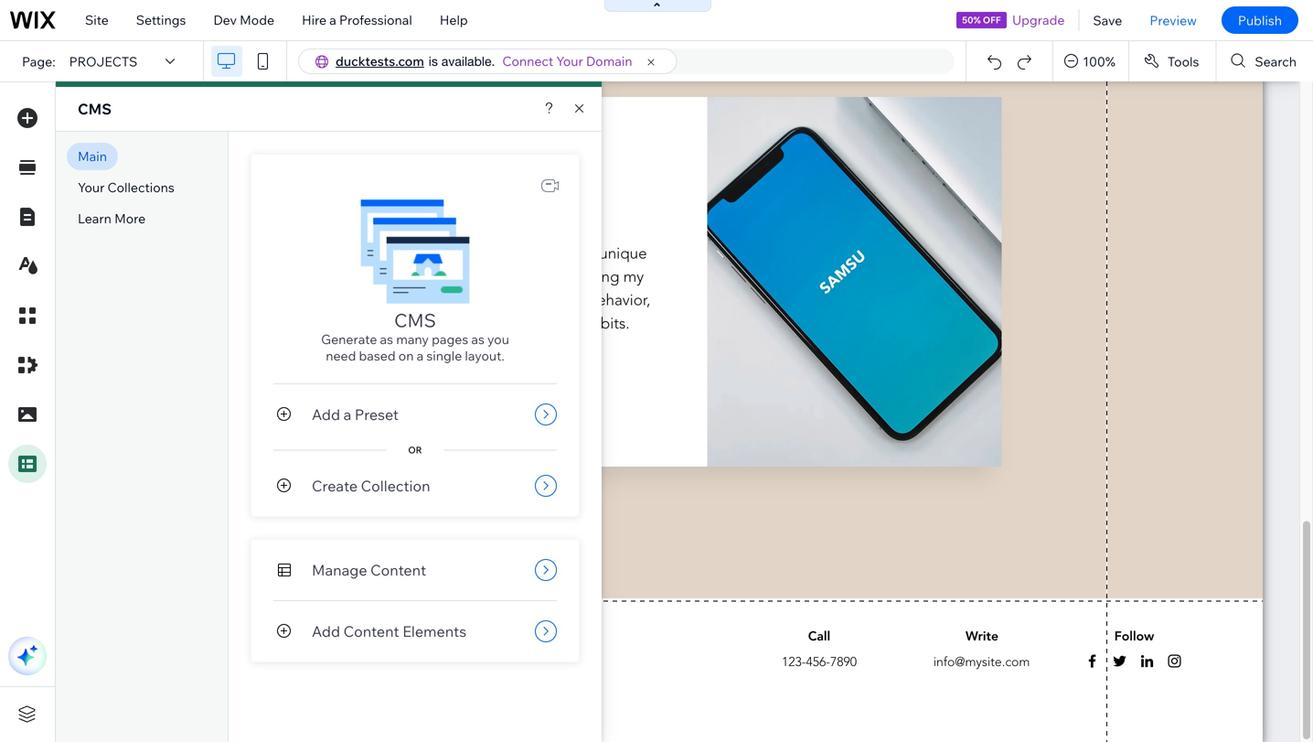 Task type: vqa. For each thing, say whether or not it's contained in the screenshot.
EVENTS
no



Task type: locate. For each thing, give the bounding box(es) containing it.
50% off
[[963, 14, 1002, 26]]

main
[[78, 148, 107, 164]]

cms
[[78, 100, 112, 118], [395, 309, 436, 332]]

add for add a preset
[[312, 405, 340, 424]]

1 vertical spatial your
[[78, 179, 105, 195]]

cms inside cms generate as many pages as you need based on a single layout.
[[395, 309, 436, 332]]

2 add from the top
[[312, 622, 340, 641]]

add down manage
[[312, 622, 340, 641]]

your
[[557, 53, 584, 69], [78, 179, 105, 195]]

as
[[380, 331, 394, 347], [472, 331, 485, 347]]

1 horizontal spatial cms
[[395, 309, 436, 332]]

content right manage
[[371, 561, 427, 579]]

0 vertical spatial content
[[371, 561, 427, 579]]

ducktests.com
[[336, 53, 424, 69]]

your left domain
[[557, 53, 584, 69]]

1 vertical spatial cms
[[395, 309, 436, 332]]

1 vertical spatial add
[[312, 622, 340, 641]]

help
[[440, 12, 468, 28]]

preview button
[[1137, 0, 1211, 40]]

collections
[[108, 179, 175, 195]]

content for add
[[344, 622, 400, 641]]

cms up on
[[395, 309, 436, 332]]

0 vertical spatial your
[[557, 53, 584, 69]]

content for manage
[[371, 561, 427, 579]]

save button
[[1080, 0, 1137, 40]]

1 vertical spatial content
[[344, 622, 400, 641]]

hire a professional
[[302, 12, 413, 28]]

mode
[[240, 12, 275, 28]]

add
[[312, 405, 340, 424], [312, 622, 340, 641]]

available.
[[442, 54, 495, 69]]

create
[[312, 477, 358, 495]]

a right on
[[417, 348, 424, 364]]

0 vertical spatial a
[[330, 12, 337, 28]]

search button
[[1217, 41, 1314, 81]]

2 vertical spatial a
[[344, 405, 352, 424]]

a inside cms generate as many pages as you need based on a single layout.
[[417, 348, 424, 364]]

a left preset
[[344, 405, 352, 424]]

publish
[[1239, 12, 1283, 28]]

0 horizontal spatial as
[[380, 331, 394, 347]]

2 horizontal spatial a
[[417, 348, 424, 364]]

as up layout.
[[472, 331, 485, 347]]

tools button
[[1130, 41, 1216, 81]]

preview
[[1151, 12, 1198, 28]]

layout.
[[465, 348, 505, 364]]

0 horizontal spatial cms
[[78, 100, 112, 118]]

as up based on the left of page
[[380, 331, 394, 347]]

publish button
[[1222, 6, 1299, 34]]

cms generate as many pages as you need based on a single layout.
[[321, 309, 510, 364]]

learn
[[78, 210, 112, 226]]

generate
[[321, 331, 377, 347]]

need
[[326, 348, 356, 364]]

0 vertical spatial add
[[312, 405, 340, 424]]

settings
[[136, 12, 186, 28]]

0 vertical spatial cms
[[78, 100, 112, 118]]

1 horizontal spatial a
[[344, 405, 352, 424]]

is available. connect your domain
[[429, 53, 633, 69]]

upgrade
[[1013, 12, 1066, 28]]

your collections
[[78, 179, 175, 195]]

add for add content elements
[[312, 622, 340, 641]]

content down the manage content
[[344, 622, 400, 641]]

cms up main
[[78, 100, 112, 118]]

0 horizontal spatial a
[[330, 12, 337, 28]]

single
[[427, 348, 462, 364]]

your down main
[[78, 179, 105, 195]]

1 horizontal spatial as
[[472, 331, 485, 347]]

add left preset
[[312, 405, 340, 424]]

0 horizontal spatial your
[[78, 179, 105, 195]]

a
[[330, 12, 337, 28], [417, 348, 424, 364], [344, 405, 352, 424]]

2 as from the left
[[472, 331, 485, 347]]

a right hire
[[330, 12, 337, 28]]

collection
[[361, 477, 431, 495]]

1 vertical spatial a
[[417, 348, 424, 364]]

1 horizontal spatial your
[[557, 53, 584, 69]]

a for preset
[[344, 405, 352, 424]]

site
[[85, 12, 109, 28]]

dev
[[214, 12, 237, 28]]

content
[[371, 561, 427, 579], [344, 622, 400, 641]]

1 add from the top
[[312, 405, 340, 424]]

you
[[488, 331, 510, 347]]



Task type: describe. For each thing, give the bounding box(es) containing it.
preset
[[355, 405, 399, 424]]

many
[[396, 331, 429, 347]]

manage content
[[312, 561, 427, 579]]

100%
[[1084, 53, 1116, 69]]

more
[[114, 210, 146, 226]]

professional
[[340, 12, 413, 28]]

learn more
[[78, 210, 146, 226]]

save
[[1094, 12, 1123, 28]]

hire
[[302, 12, 327, 28]]

a for professional
[[330, 12, 337, 28]]

100% button
[[1054, 41, 1129, 81]]

domain
[[586, 53, 633, 69]]

based
[[359, 348, 396, 364]]

search
[[1256, 53, 1298, 69]]

projects
[[69, 53, 137, 69]]

is
[[429, 54, 438, 69]]

or
[[408, 444, 422, 456]]

manage
[[312, 561, 367, 579]]

cms for cms
[[78, 100, 112, 118]]

connect
[[503, 53, 554, 69]]

tools
[[1168, 53, 1200, 69]]

50%
[[963, 14, 981, 26]]

pages
[[432, 331, 469, 347]]

1 as from the left
[[380, 331, 394, 347]]

dev mode
[[214, 12, 275, 28]]

elements
[[403, 622, 467, 641]]

add content elements
[[312, 622, 467, 641]]

create collection
[[312, 477, 431, 495]]

on
[[399, 348, 414, 364]]

add a preset
[[312, 405, 399, 424]]

off
[[984, 14, 1002, 26]]

cms for cms generate as many pages as you need based on a single layout.
[[395, 309, 436, 332]]



